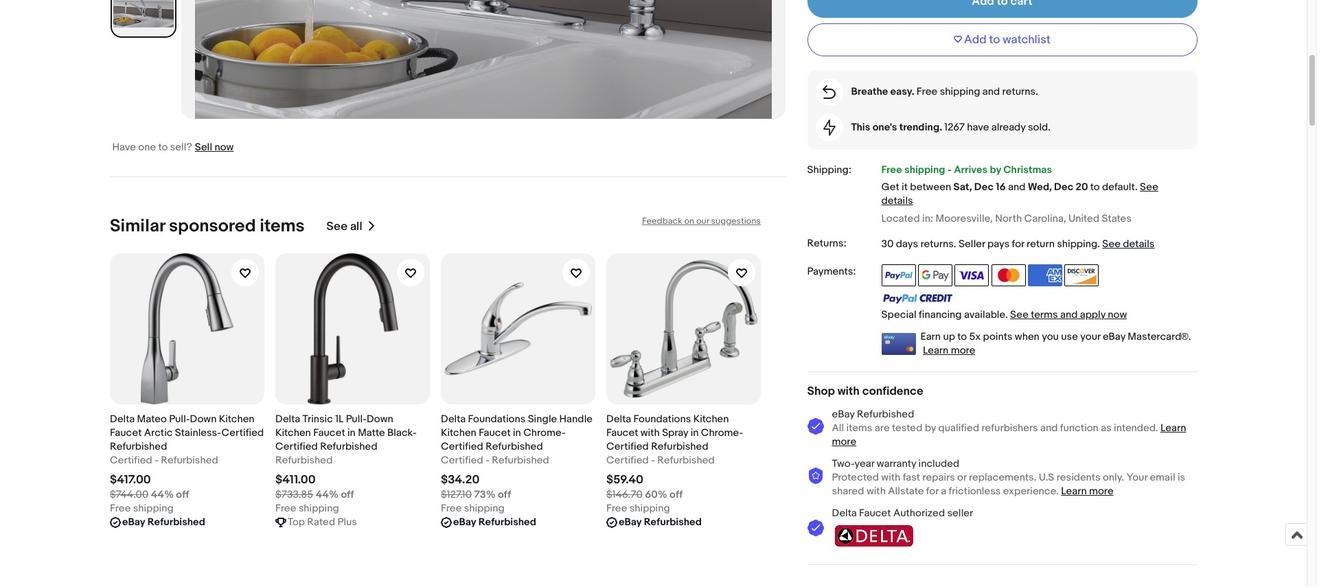 Task type: describe. For each thing, give the bounding box(es) containing it.
learn more link for all items are tested by qualified refurbishers and function as intended.
[[832, 422, 1187, 449]]

0 vertical spatial see details link
[[882, 181, 1159, 208]]

- for $59.40
[[651, 454, 655, 467]]

handle
[[559, 413, 593, 426]]

see up when at the bottom of the page
[[1011, 308, 1029, 322]]

previous price $127.10 73% off text field
[[441, 488, 511, 502]]

add to watchlist
[[965, 33, 1051, 47]]

breathe
[[851, 85, 888, 98]]

learn for learn more link associated with all items are tested by qualified refurbishers and function as intended.
[[1161, 422, 1187, 435]]

shipping inside "delta foundations single handle kitchen faucet in chrome- certified refurbished certified - refurbished $34.20 $127.10 73% off free shipping"
[[464, 502, 504, 515]]

2 horizontal spatial .
[[1136, 181, 1138, 194]]

faucet inside "delta foundations single handle kitchen faucet in chrome- certified refurbished certified - refurbished $34.20 $127.10 73% off free shipping"
[[479, 427, 511, 440]]

delta faucet authorized seller
[[832, 507, 974, 520]]

$417.00
[[110, 473, 151, 487]]

earn up to 5x points when you use your ebay mastercard®. learn more
[[921, 330, 1191, 357]]

$146.70
[[606, 488, 643, 501]]

to inside earn up to 5x points when you use your ebay mastercard®. learn more
[[958, 330, 967, 344]]

discover image
[[1065, 264, 1099, 286]]

44% for $417.00
[[151, 488, 173, 501]]

black-
[[387, 427, 416, 440]]

more for learn more link associated with all items are tested by qualified refurbishers and function as intended.
[[832, 436, 857, 449]]

eBay Refurbished text field
[[122, 516, 205, 530]]

ebay for $417.00
[[122, 516, 145, 529]]

$411.00 text field
[[275, 473, 315, 487]]

trinsic
[[302, 413, 333, 426]]

to right one
[[158, 141, 168, 154]]

foundations for $59.40
[[633, 413, 691, 426]]

available.
[[964, 308, 1008, 322]]

payments:
[[808, 265, 856, 278]]

see details
[[882, 181, 1159, 208]]

when
[[1015, 330, 1040, 344]]

breathe easy. free shipping and returns.
[[851, 85, 1039, 98]]

free for $417.00
[[110, 502, 130, 515]]

similar sponsored items
[[110, 216, 304, 237]]

- for $417.00
[[154, 454, 158, 467]]

sell?
[[170, 141, 192, 154]]

mastercard®.
[[1128, 330, 1191, 344]]

20
[[1076, 181, 1088, 194]]

ebay refurbished for $417.00
[[122, 516, 205, 529]]

pull- inside delta trinsic 1l pull-down kitchen faucet in matte black- certified refurbished refurbished $411.00 $733.85 44% off free shipping
[[346, 413, 366, 426]]

foundations for $34.20
[[468, 413, 525, 426]]

16
[[996, 181, 1006, 194]]

in inside delta trinsic 1l pull-down kitchen faucet in matte black- certified refurbished refurbished $411.00 $733.85 44% off free shipping
[[347, 427, 355, 440]]

$411.00
[[275, 473, 315, 487]]

faucet inside delta foundations kitchen faucet with spray in chrome- certified refurbished certified - refurbished $59.40 $146.70 60% off free shipping
[[606, 427, 638, 440]]

easy.
[[891, 85, 915, 98]]

0 vertical spatial for
[[1012, 238, 1025, 251]]

shipping up between
[[905, 163, 946, 177]]

two-
[[832, 458, 855, 471]]

more inside earn up to 5x points when you use your ebay mastercard®. learn more
[[951, 344, 976, 357]]

73%
[[474, 488, 495, 501]]

pays
[[988, 238, 1010, 251]]

ebay inside earn up to 5x points when you use your ebay mastercard®. learn more
[[1103, 330, 1126, 344]]

seller
[[948, 507, 974, 520]]

30 days returns . seller pays for return shipping . see details
[[882, 238, 1155, 251]]

united
[[1069, 212, 1100, 225]]

delta for $34.20
[[441, 413, 466, 426]]

watchlist
[[1003, 33, 1051, 47]]

shipping down united
[[1057, 238, 1098, 251]]

one
[[138, 141, 156, 154]]

1 horizontal spatial .
[[1098, 238, 1100, 251]]

certified - refurbished text field for $34.20
[[441, 454, 549, 468]]

and up use
[[1061, 308, 1078, 322]]

single
[[528, 413, 557, 426]]

qualified
[[939, 422, 980, 435]]

residents
[[1057, 471, 1101, 484]]

free for $34.20
[[441, 502, 462, 515]]

See all text field
[[326, 219, 362, 233]]

free shipping text field for $417.00
[[110, 502, 173, 516]]

delta foundations kitchen faucet with spray in chrome- certified refurbished certified - refurbished $59.40 $146.70 60% off free shipping
[[606, 413, 743, 515]]

$127.10
[[441, 488, 472, 501]]

all items are tested by qualified refurbishers and function as intended.
[[832, 422, 1159, 435]]

your
[[1127, 471, 1148, 484]]

60%
[[645, 488, 667, 501]]

delta foundations single handle kitchen faucet in chrome- certified refurbished certified - refurbished $34.20 $127.10 73% off free shipping
[[441, 413, 593, 515]]

points
[[983, 330, 1013, 344]]

see terms and apply now link
[[1011, 308, 1127, 322]]

carolina,
[[1025, 212, 1067, 225]]

top rated plus
[[287, 516, 357, 529]]

kitchen inside delta foundations kitchen faucet with spray in chrome- certified refurbished certified - refurbished $59.40 $146.70 60% off free shipping
[[693, 413, 729, 426]]

get
[[882, 181, 900, 194]]

with details__icon image for breathe easy.
[[823, 85, 836, 99]]

kitchen inside delta mateo pull-down kitchen faucet arctic stainless-certified refurbished certified - refurbished $417.00 $744.00 44% off free shipping
[[219, 413, 254, 426]]

all
[[350, 219, 362, 233]]

get it between sat, dec 16 and wed, dec 20 to default .
[[882, 181, 1140, 194]]

down inside delta trinsic 1l pull-down kitchen faucet in matte black- certified refurbished refurbished $411.00 $733.85 44% off free shipping
[[366, 413, 393, 426]]

picture 4 of 4 image
[[112, 0, 175, 36]]

learn more for bottommost learn more link
[[1062, 485, 1114, 498]]

certified - refurbished text field for $417.00
[[110, 454, 218, 468]]

previous price $146.70 60% off text field
[[606, 488, 683, 502]]

see left all
[[326, 219, 347, 233]]

shipping:
[[808, 163, 852, 177]]

sell now link
[[195, 141, 234, 154]]

replacements.
[[969, 471, 1037, 484]]

see down states at the top
[[1103, 238, 1121, 251]]

earn
[[921, 330, 941, 344]]

between
[[910, 181, 952, 194]]

matte
[[358, 427, 385, 440]]

have
[[112, 141, 136, 154]]

ebay for $59.40
[[619, 516, 642, 529]]

with details__icon image for two-year warranty included
[[808, 468, 824, 485]]

protected
[[832, 471, 879, 484]]

confidence
[[863, 385, 924, 398]]

shop with confidence
[[808, 385, 924, 398]]

our
[[696, 216, 709, 227]]

$744.00
[[110, 488, 148, 501]]

it
[[902, 181, 908, 194]]

frictionless
[[949, 485, 1001, 498]]

arctic
[[144, 427, 172, 440]]

only.
[[1103, 471, 1125, 484]]

free for $411.00
[[275, 502, 296, 515]]

mateo
[[137, 413, 167, 426]]

seller
[[959, 238, 986, 251]]

your
[[1081, 330, 1101, 344]]

feedback on our suggestions link
[[642, 216, 761, 227]]

free up get
[[882, 163, 902, 177]]

off for $417.00
[[176, 488, 189, 501]]

delta for $411.00
[[275, 413, 300, 426]]

refurbishers
[[982, 422, 1038, 435]]

this
[[851, 121, 871, 134]]

$59.40 text field
[[606, 473, 643, 487]]

email
[[1150, 471, 1176, 484]]

and left returns.
[[983, 85, 1000, 98]]

google pay image
[[918, 264, 953, 286]]

sponsored
[[169, 216, 256, 237]]

pull- inside delta mateo pull-down kitchen faucet arctic stainless-certified refurbished certified - refurbished $417.00 $744.00 44% off free shipping
[[169, 413, 190, 426]]

2 dec from the left
[[1055, 181, 1074, 194]]

details inside see details
[[882, 195, 913, 208]]

free shipping text field for $59.40
[[606, 502, 670, 516]]

faucet inside delta trinsic 1l pull-down kitchen faucet in matte black- certified refurbished refurbished $411.00 $733.85 44% off free shipping
[[313, 427, 345, 440]]

and right 16
[[1008, 181, 1026, 194]]

kitchen inside delta trinsic 1l pull-down kitchen faucet in matte black- certified refurbished refurbished $411.00 $733.85 44% off free shipping
[[275, 427, 311, 440]]

and left function
[[1041, 422, 1058, 435]]

a
[[941, 485, 947, 498]]



Task type: locate. For each thing, give the bounding box(es) containing it.
free shipping text field for $34.20
[[441, 502, 504, 516]]

0 horizontal spatial details
[[882, 195, 913, 208]]

plus
[[337, 516, 357, 529]]

previous price $744.00 44% off text field
[[110, 488, 189, 502]]

visa image
[[955, 264, 989, 286]]

ebay
[[1103, 330, 1126, 344], [832, 408, 855, 421], [122, 516, 145, 529], [453, 516, 476, 529], [619, 516, 642, 529]]

2 free shipping text field from the left
[[441, 502, 504, 516]]

off for $59.40
[[669, 488, 683, 501]]

1 vertical spatial learn
[[1161, 422, 1187, 435]]

5x
[[970, 330, 981, 344]]

feedback on our suggestions
[[642, 216, 761, 227]]

2 free shipping text field from the left
[[606, 502, 670, 516]]

sell
[[195, 141, 212, 154]]

with details__icon image for this one's trending.
[[823, 120, 836, 136]]

2 vertical spatial more
[[1090, 485, 1114, 498]]

with details__icon image left the "delta faucet logo"
[[808, 520, 824, 537]]

in inside "delta foundations single handle kitchen faucet in chrome- certified refurbished certified - refurbished $34.20 $127.10 73% off free shipping"
[[513, 427, 521, 440]]

0 vertical spatial learn
[[923, 344, 949, 357]]

by for arrives
[[990, 163, 1002, 177]]

free down the $733.85 at the bottom
[[275, 502, 296, 515]]

kitchen up $34.20
[[441, 427, 476, 440]]

default
[[1103, 181, 1136, 194]]

off inside delta trinsic 1l pull-down kitchen faucet in matte black- certified refurbished refurbished $411.00 $733.85 44% off free shipping
[[341, 488, 354, 501]]

1 free shipping text field from the left
[[275, 502, 339, 516]]

free inside delta foundations kitchen faucet with spray in chrome- certified refurbished certified - refurbished $59.40 $146.70 60% off free shipping
[[606, 502, 627, 515]]

warranty
[[877, 458, 917, 471]]

pull-
[[169, 413, 190, 426], [346, 413, 366, 426]]

44% for $411.00
[[315, 488, 338, 501]]

2 horizontal spatial in
[[691, 427, 699, 440]]

now
[[215, 141, 234, 154], [1108, 308, 1127, 322]]

kitchen down trinsic
[[275, 427, 311, 440]]

already
[[992, 121, 1026, 134]]

for right pays at the right top of page
[[1012, 238, 1025, 251]]

with details__icon image for ebay refurbished
[[808, 418, 824, 435]]

kitchen up 'stainless-'
[[219, 413, 254, 426]]

ebay down "$744.00"
[[122, 516, 145, 529]]

learn more link up replacements.
[[832, 422, 1187, 449]]

certified - refurbished text field down arctic
[[110, 454, 218, 468]]

free down $127.10
[[441, 502, 462, 515]]

0 horizontal spatial learn
[[923, 344, 949, 357]]

. right "20" at the top of page
[[1136, 181, 1138, 194]]

0 horizontal spatial free shipping text field
[[275, 502, 339, 516]]

experience.
[[1003, 485, 1059, 498]]

2 vertical spatial learn more link
[[1062, 485, 1114, 498]]

included
[[919, 458, 960, 471]]

ebay up 'all'
[[832, 408, 855, 421]]

delta down shared
[[832, 507, 857, 520]]

free for $59.40
[[606, 502, 627, 515]]

1 vertical spatial items
[[847, 422, 873, 435]]

1267
[[945, 121, 965, 134]]

2 foundations from the left
[[633, 413, 691, 426]]

ebay refurbished text field down 60%
[[619, 516, 702, 530]]

0 vertical spatial by
[[990, 163, 1002, 177]]

1 chrome- from the left
[[523, 427, 566, 440]]

0 horizontal spatial 44%
[[151, 488, 173, 501]]

ebay for $34.20
[[453, 516, 476, 529]]

- left arrives
[[948, 163, 952, 177]]

shipping inside delta foundations kitchen faucet with spray in chrome- certified refurbished certified - refurbished $59.40 $146.70 60% off free shipping
[[629, 502, 670, 515]]

free inside delta mateo pull-down kitchen faucet arctic stainless-certified refurbished certified - refurbished $417.00 $744.00 44% off free shipping
[[110, 502, 130, 515]]

0 vertical spatial details
[[882, 195, 913, 208]]

learn more link for earn up to 5x points when you use your ebay mastercard®.
[[923, 344, 976, 357]]

foundations
[[468, 413, 525, 426], [633, 413, 691, 426]]

shipping inside delta mateo pull-down kitchen faucet arctic stainless-certified refurbished certified - refurbished $417.00 $744.00 44% off free shipping
[[133, 502, 173, 515]]

with details__icon image left 'all'
[[808, 418, 824, 435]]

44%
[[151, 488, 173, 501], [315, 488, 338, 501]]

faucet up $59.40
[[606, 427, 638, 440]]

down
[[190, 413, 216, 426], [366, 413, 393, 426]]

intended.
[[1114, 422, 1159, 435]]

faucet down mateo
[[110, 427, 141, 440]]

$417.00 text field
[[110, 473, 151, 487]]

Top Rated Plus text field
[[287, 516, 357, 530]]

2 ebay refurbished text field from the left
[[619, 516, 702, 530]]

Refurbished text field
[[275, 454, 332, 468]]

1 horizontal spatial certified - refurbished text field
[[441, 454, 549, 468]]

with details__icon image
[[823, 85, 836, 99], [823, 120, 836, 136], [808, 418, 824, 435], [808, 468, 824, 485], [808, 520, 824, 537]]

44% up top rated plus
[[315, 488, 338, 501]]

0 horizontal spatial items
[[260, 216, 304, 237]]

master card image
[[992, 264, 1026, 286]]

delta for $417.00
[[110, 413, 134, 426]]

1 horizontal spatial ebay refurbished text field
[[619, 516, 702, 530]]

returns.
[[1003, 85, 1039, 98]]

terms
[[1031, 308, 1058, 322]]

all
[[832, 422, 844, 435]]

ebay refurbished text field for $59.40
[[619, 516, 702, 530]]

0 vertical spatial more
[[951, 344, 976, 357]]

shipping up ebay refurbished text field
[[133, 502, 173, 515]]

2 down from the left
[[366, 413, 393, 426]]

free down "$744.00"
[[110, 502, 130, 515]]

Free shipping text field
[[275, 502, 339, 516], [441, 502, 504, 516]]

0 vertical spatial items
[[260, 216, 304, 237]]

american express image
[[1028, 264, 1063, 286]]

top
[[287, 516, 305, 529]]

more inside learn more
[[832, 436, 857, 449]]

delta inside delta trinsic 1l pull-down kitchen faucet in matte black- certified refurbished refurbished $411.00 $733.85 44% off free shipping
[[275, 413, 300, 426]]

off inside delta mateo pull-down kitchen faucet arctic stainless-certified refurbished certified - refurbished $417.00 $744.00 44% off free shipping
[[176, 488, 189, 501]]

add
[[965, 33, 987, 47]]

learn more up replacements.
[[832, 422, 1187, 449]]

with down protected
[[867, 485, 886, 498]]

delta up $34.20 text box
[[441, 413, 466, 426]]

free inside delta trinsic 1l pull-down kitchen faucet in matte black- certified refurbished refurbished $411.00 $733.85 44% off free shipping
[[275, 502, 296, 515]]

1 foundations from the left
[[468, 413, 525, 426]]

Certified - Refurbished text field
[[606, 454, 715, 468]]

3 off from the left
[[498, 488, 511, 501]]

refurbished inside text field
[[147, 516, 205, 529]]

shipping
[[940, 85, 981, 98], [905, 163, 946, 177], [1057, 238, 1098, 251], [133, 502, 173, 515], [298, 502, 339, 515], [464, 502, 504, 515], [629, 502, 670, 515]]

to right "20" at the top of page
[[1091, 181, 1100, 194]]

off for $411.00
[[341, 488, 354, 501]]

2 off from the left
[[341, 488, 354, 501]]

44% inside delta trinsic 1l pull-down kitchen faucet in matte black- certified refurbished refurbished $411.00 $733.85 44% off free shipping
[[315, 488, 338, 501]]

$34.20
[[441, 473, 479, 487]]

- for $34.20
[[485, 454, 489, 467]]

delta inside "delta foundations single handle kitchen faucet in chrome- certified refurbished certified - refurbished $34.20 $127.10 73% off free shipping"
[[441, 413, 466, 426]]

2 chrome- from the left
[[701, 427, 743, 440]]

2 in from the left
[[513, 427, 521, 440]]

on
[[684, 216, 694, 227]]

see
[[1140, 181, 1159, 194], [326, 219, 347, 233], [1103, 238, 1121, 251], [1011, 308, 1029, 322]]

use
[[1062, 330, 1078, 344]]

faucet down "1l"
[[313, 427, 345, 440]]

chrome- inside "delta foundations single handle kitchen faucet in chrome- certified refurbished certified - refurbished $34.20 $127.10 73% off free shipping"
[[523, 427, 566, 440]]

mooresville,
[[936, 212, 993, 225]]

dec left "20" at the top of page
[[1055, 181, 1074, 194]]

foundations inside "delta foundations single handle kitchen faucet in chrome- certified refurbished certified - refurbished $34.20 $127.10 73% off free shipping"
[[468, 413, 525, 426]]

now right apply
[[1108, 308, 1127, 322]]

2 pull- from the left
[[346, 413, 366, 426]]

free shipping text field down the 73%
[[441, 502, 504, 516]]

0 vertical spatial now
[[215, 141, 234, 154]]

down inside delta mateo pull-down kitchen faucet arctic stainless-certified refurbished certified - refurbished $417.00 $744.00 44% off free shipping
[[190, 413, 216, 426]]

kitchen inside "delta foundations single handle kitchen faucet in chrome- certified refurbished certified - refurbished $34.20 $127.10 73% off free shipping"
[[441, 427, 476, 440]]

0 horizontal spatial dec
[[975, 181, 994, 194]]

ebay refurbished up are
[[832, 408, 915, 421]]

see inside see details
[[1140, 181, 1159, 194]]

- inside delta foundations kitchen faucet with spray in chrome- certified refurbished certified - refurbished $59.40 $146.70 60% off free shipping
[[651, 454, 655, 467]]

are
[[875, 422, 890, 435]]

ebay down $127.10
[[453, 516, 476, 529]]

learn more for learn more link associated with all items are tested by qualified refurbishers and function as intended.
[[832, 422, 1187, 449]]

in for $59.40
[[691, 427, 699, 440]]

0 horizontal spatial free shipping text field
[[110, 502, 173, 516]]

eBay Refurbished text field
[[453, 516, 536, 530], [619, 516, 702, 530]]

1 horizontal spatial chrome-
[[701, 427, 743, 440]]

items right 'all'
[[847, 422, 873, 435]]

ebay refurbished for $34.20
[[453, 516, 536, 529]]

0 horizontal spatial by
[[925, 422, 936, 435]]

1 horizontal spatial in
[[513, 427, 521, 440]]

1 horizontal spatial down
[[366, 413, 393, 426]]

Free shipping text field
[[110, 502, 173, 516], [606, 502, 670, 516]]

function
[[1061, 422, 1099, 435]]

faucet
[[110, 427, 141, 440], [313, 427, 345, 440], [479, 427, 511, 440], [606, 427, 638, 440], [859, 507, 891, 520]]

learn more link down residents
[[1062, 485, 1114, 498]]

2 44% from the left
[[315, 488, 338, 501]]

with inside delta foundations kitchen faucet with spray in chrome- certified refurbished certified - refurbished $59.40 $146.70 60% off free shipping
[[640, 427, 660, 440]]

financing
[[919, 308, 962, 322]]

certified - refurbished text field up the 73%
[[441, 454, 549, 468]]

by for tested
[[925, 422, 936, 435]]

in:
[[923, 212, 934, 225]]

1 down from the left
[[190, 413, 216, 426]]

0 horizontal spatial .
[[954, 238, 957, 251]]

in inside delta foundations kitchen faucet with spray in chrome- certified refurbished certified - refurbished $59.40 $146.70 60% off free shipping
[[691, 427, 699, 440]]

faucet inside delta mateo pull-down kitchen faucet arctic stainless-certified refurbished certified - refurbished $417.00 $744.00 44% off free shipping
[[110, 427, 141, 440]]

1 vertical spatial learn more
[[1062, 485, 1114, 498]]

$59.40
[[606, 473, 643, 487]]

foundations up spray
[[633, 413, 691, 426]]

dec left 16
[[975, 181, 994, 194]]

u.s
[[1039, 471, 1055, 484]]

44% inside delta mateo pull-down kitchen faucet arctic stainless-certified refurbished certified - refurbished $417.00 $744.00 44% off free shipping
[[151, 488, 173, 501]]

more down only. at bottom right
[[1090, 485, 1114, 498]]

0 vertical spatial learn more
[[832, 422, 1187, 449]]

ebay refurbished for $59.40
[[619, 516, 702, 529]]

with right shop
[[838, 385, 860, 398]]

off up ebay refurbished text field
[[176, 488, 189, 501]]

delta right handle
[[606, 413, 631, 426]]

ebay refurbished down 60%
[[619, 516, 702, 529]]

pull- right "1l"
[[346, 413, 366, 426]]

1 horizontal spatial now
[[1108, 308, 1127, 322]]

0 horizontal spatial foundations
[[468, 413, 525, 426]]

1 horizontal spatial dec
[[1055, 181, 1074, 194]]

1 vertical spatial more
[[832, 436, 857, 449]]

delta for $59.40
[[606, 413, 631, 426]]

returns:
[[808, 237, 847, 250]]

learn down residents
[[1062, 485, 1087, 498]]

- inside "delta foundations single handle kitchen faucet in chrome- certified refurbished certified - refurbished $34.20 $127.10 73% off free shipping"
[[485, 454, 489, 467]]

learn more link down up
[[923, 344, 976, 357]]

down up 'stainless-'
[[190, 413, 216, 426]]

previous price $733.85 44% off text field
[[275, 488, 354, 502]]

faucet up the "delta faucet logo"
[[859, 507, 891, 520]]

details down states at the top
[[1123, 238, 1155, 251]]

30
[[882, 238, 894, 251]]

certified inside delta trinsic 1l pull-down kitchen faucet in matte black- certified refurbished refurbished $411.00 $733.85 44% off free shipping
[[275, 440, 318, 453]]

shipping up 1267
[[940, 85, 981, 98]]

with details__icon image left two- on the bottom right of the page
[[808, 468, 824, 485]]

free shipping text field for $411.00
[[275, 502, 339, 516]]

up
[[943, 330, 956, 344]]

or
[[958, 471, 967, 484]]

0 horizontal spatial down
[[190, 413, 216, 426]]

chrome- inside delta foundations kitchen faucet with spray in chrome- certified refurbished certified - refurbished $59.40 $146.70 60% off free shipping
[[701, 427, 743, 440]]

0 horizontal spatial now
[[215, 141, 234, 154]]

1 off from the left
[[176, 488, 189, 501]]

more down 'all'
[[832, 436, 857, 449]]

and
[[983, 85, 1000, 98], [1008, 181, 1026, 194], [1061, 308, 1078, 322], [1041, 422, 1058, 435]]

see all link
[[326, 216, 376, 237]]

delta left trinsic
[[275, 413, 300, 426]]

apply
[[1080, 308, 1106, 322]]

1 vertical spatial see details link
[[1103, 238, 1155, 251]]

add to watchlist button
[[808, 23, 1198, 56]]

off up plus
[[341, 488, 354, 501]]

learn down 'earn'
[[923, 344, 949, 357]]

- down arctic
[[154, 454, 158, 467]]

2 horizontal spatial more
[[1090, 485, 1114, 498]]

more for bottommost learn more link
[[1090, 485, 1114, 498]]

- inside delta mateo pull-down kitchen faucet arctic stainless-certified refurbished certified - refurbished $417.00 $744.00 44% off free shipping
[[154, 454, 158, 467]]

by up 16
[[990, 163, 1002, 177]]

44% up ebay refurbished text field
[[151, 488, 173, 501]]

with details__icon image left this
[[823, 120, 836, 136]]

1 horizontal spatial foundations
[[633, 413, 691, 426]]

with down two-year warranty included
[[882, 471, 901, 484]]

sold.
[[1028, 121, 1051, 134]]

1 ebay refurbished text field from the left
[[453, 516, 536, 530]]

fast
[[903, 471, 921, 484]]

items left see all
[[260, 216, 304, 237]]

is
[[1178, 471, 1186, 484]]

details
[[882, 195, 913, 208], [1123, 238, 1155, 251]]

chrome- for $59.40
[[701, 427, 743, 440]]

ebay refurbished down the 73%
[[453, 516, 536, 529]]

1 vertical spatial for
[[927, 485, 939, 498]]

chrome- right spray
[[701, 427, 743, 440]]

to
[[990, 33, 1001, 47], [158, 141, 168, 154], [1091, 181, 1100, 194], [958, 330, 967, 344]]

1 dec from the left
[[975, 181, 994, 194]]

ebay refurbished text field for $34.20
[[453, 516, 536, 530]]

0 horizontal spatial for
[[927, 485, 939, 498]]

2 vertical spatial learn
[[1062, 485, 1087, 498]]

2 certified - refurbished text field from the left
[[441, 454, 549, 468]]

ebay inside text field
[[122, 516, 145, 529]]

1 vertical spatial by
[[925, 422, 936, 435]]

chrome- down single
[[523, 427, 566, 440]]

learn inside earn up to 5x points when you use your ebay mastercard®. learn more
[[923, 344, 949, 357]]

free inside "delta foundations single handle kitchen faucet in chrome- certified refurbished certified - refurbished $34.20 $127.10 73% off free shipping"
[[441, 502, 462, 515]]

learn more link
[[923, 344, 976, 357], [832, 422, 1187, 449], [1062, 485, 1114, 498]]

free
[[917, 85, 938, 98], [882, 163, 902, 177], [110, 502, 130, 515], [275, 502, 296, 515], [441, 502, 462, 515], [606, 502, 627, 515]]

1 horizontal spatial items
[[847, 422, 873, 435]]

0 horizontal spatial pull-
[[169, 413, 190, 426]]

protected with fast repairs or replacements. u.s residents only. your email is shared with allstate for a frictionless experience.
[[832, 471, 1186, 498]]

similar
[[110, 216, 165, 237]]

0 horizontal spatial in
[[347, 427, 355, 440]]

1 vertical spatial learn more link
[[832, 422, 1187, 449]]

1 horizontal spatial pull-
[[346, 413, 366, 426]]

1 vertical spatial details
[[1123, 238, 1155, 251]]

north
[[996, 212, 1022, 225]]

off inside "delta foundations single handle kitchen faucet in chrome- certified refurbished certified - refurbished $34.20 $127.10 73% off free shipping"
[[498, 488, 511, 501]]

shared
[[832, 485, 865, 498]]

free right easy.
[[917, 85, 938, 98]]

feedback
[[642, 216, 682, 227]]

1 pull- from the left
[[169, 413, 190, 426]]

1 vertical spatial now
[[1108, 308, 1127, 322]]

trending.
[[900, 121, 943, 134]]

learn for bottommost learn more link
[[1062, 485, 1087, 498]]

have one to sell? sell now
[[112, 141, 234, 154]]

with details__icon image for delta faucet authorized seller
[[808, 520, 824, 537]]

shipping down the 73%
[[464, 502, 504, 515]]

for inside protected with fast repairs or replacements. u.s residents only. your email is shared with allstate for a frictionless experience.
[[927, 485, 939, 498]]

more
[[951, 344, 976, 357], [832, 436, 857, 449], [1090, 485, 1114, 498]]

1 certified - refurbished text field from the left
[[110, 454, 218, 468]]

pull- up 'stainless-'
[[169, 413, 190, 426]]

0 horizontal spatial more
[[832, 436, 857, 449]]

in for $34.20
[[513, 427, 521, 440]]

delta left mateo
[[110, 413, 134, 426]]

foundations inside delta foundations kitchen faucet with spray in chrome- certified refurbished certified - refurbished $59.40 $146.70 60% off free shipping
[[633, 413, 691, 426]]

one's
[[873, 121, 897, 134]]

Certified - Refurbished text field
[[110, 454, 218, 468], [441, 454, 549, 468]]

0 horizontal spatial ebay refurbished text field
[[453, 516, 536, 530]]

1 horizontal spatial more
[[951, 344, 976, 357]]

0 horizontal spatial certified - refurbished text field
[[110, 454, 218, 468]]

- up the 73%
[[485, 454, 489, 467]]

ebay right your
[[1103, 330, 1126, 344]]

see all
[[326, 219, 362, 233]]

1 horizontal spatial details
[[1123, 238, 1155, 251]]

0 horizontal spatial chrome-
[[523, 427, 566, 440]]

down up matte on the bottom left of the page
[[366, 413, 393, 426]]

$34.20 text field
[[441, 473, 479, 487]]

days
[[896, 238, 919, 251]]

paypal image
[[882, 264, 916, 286]]

off inside delta foundations kitchen faucet with spray in chrome- certified refurbished certified - refurbished $59.40 $146.70 60% off free shipping
[[669, 488, 683, 501]]

. down united
[[1098, 238, 1100, 251]]

1 horizontal spatial learn
[[1062, 485, 1087, 498]]

1 free shipping text field from the left
[[110, 502, 173, 516]]

free shipping - arrives by christmas
[[882, 163, 1052, 177]]

see right the default on the right top of the page
[[1140, 181, 1159, 194]]

shipping down 60%
[[629, 502, 670, 515]]

more down the 5x
[[951, 344, 976, 357]]

delta inside delta mateo pull-down kitchen faucet arctic stainless-certified refurbished certified - refurbished $417.00 $744.00 44% off free shipping
[[110, 413, 134, 426]]

to right add
[[990, 33, 1001, 47]]

items
[[260, 216, 304, 237], [847, 422, 873, 435]]

- up 60%
[[651, 454, 655, 467]]

1 44% from the left
[[151, 488, 173, 501]]

paypal credit image
[[882, 294, 953, 304]]

1 horizontal spatial by
[[990, 163, 1002, 177]]

to left the 5x
[[958, 330, 967, 344]]

as
[[1101, 422, 1112, 435]]

shipping up rated
[[298, 502, 339, 515]]

free shipping text field down $146.70
[[606, 502, 670, 516]]

have
[[967, 121, 990, 134]]

with left spray
[[640, 427, 660, 440]]

ebay refurbished down previous price $744.00 44% off text field
[[122, 516, 205, 529]]

by
[[990, 163, 1002, 177], [925, 422, 936, 435]]

. left seller
[[954, 238, 957, 251]]

ebay down $146.70
[[619, 516, 642, 529]]

4 off from the left
[[669, 488, 683, 501]]

you
[[1042, 330, 1059, 344]]

shipping inside delta trinsic 1l pull-down kitchen faucet in matte black- certified refurbished refurbished $411.00 $733.85 44% off free shipping
[[298, 502, 339, 515]]

delta faucet logo image
[[832, 521, 915, 550]]

2 horizontal spatial learn
[[1161, 422, 1187, 435]]

learn more
[[832, 422, 1187, 449], [1062, 485, 1114, 498]]

off for $34.20
[[498, 488, 511, 501]]

kitchen up certified - refurbished text box
[[693, 413, 729, 426]]

ebay refurbished text field down the 73%
[[453, 516, 536, 530]]

located in: mooresville, north carolina, united states
[[882, 212, 1132, 225]]

authorized
[[894, 507, 945, 520]]

1 horizontal spatial free shipping text field
[[441, 502, 504, 516]]

states
[[1102, 212, 1132, 225]]

1 horizontal spatial free shipping text field
[[606, 502, 670, 516]]

off right the 73%
[[498, 488, 511, 501]]

delta inside delta foundations kitchen faucet with spray in chrome- certified refurbished certified - refurbished $59.40 $146.70 60% off free shipping
[[606, 413, 631, 426]]

with details__icon image left breathe
[[823, 85, 836, 99]]

off right 60%
[[669, 488, 683, 501]]

see details link down states at the top
[[1103, 238, 1155, 251]]

faucet up $34.20
[[479, 427, 511, 440]]

returns
[[921, 238, 954, 251]]

this one's trending. 1267 have already sold.
[[851, 121, 1051, 134]]

1 horizontal spatial for
[[1012, 238, 1025, 251]]

by right tested
[[925, 422, 936, 435]]

3 in from the left
[[691, 427, 699, 440]]

dec
[[975, 181, 994, 194], [1055, 181, 1074, 194]]

chrome- for $34.20
[[523, 427, 566, 440]]

ebay mastercard image
[[882, 333, 916, 355]]

1 horizontal spatial 44%
[[315, 488, 338, 501]]

to inside add to watchlist button
[[990, 33, 1001, 47]]

special financing available. see terms and apply now
[[882, 308, 1127, 322]]

-
[[948, 163, 952, 177], [154, 454, 158, 467], [485, 454, 489, 467], [651, 454, 655, 467]]

1 in from the left
[[347, 427, 355, 440]]

free shipping text field down "$744.00"
[[110, 502, 173, 516]]

0 vertical spatial learn more link
[[923, 344, 976, 357]]



Task type: vqa. For each thing, say whether or not it's contained in the screenshot.


